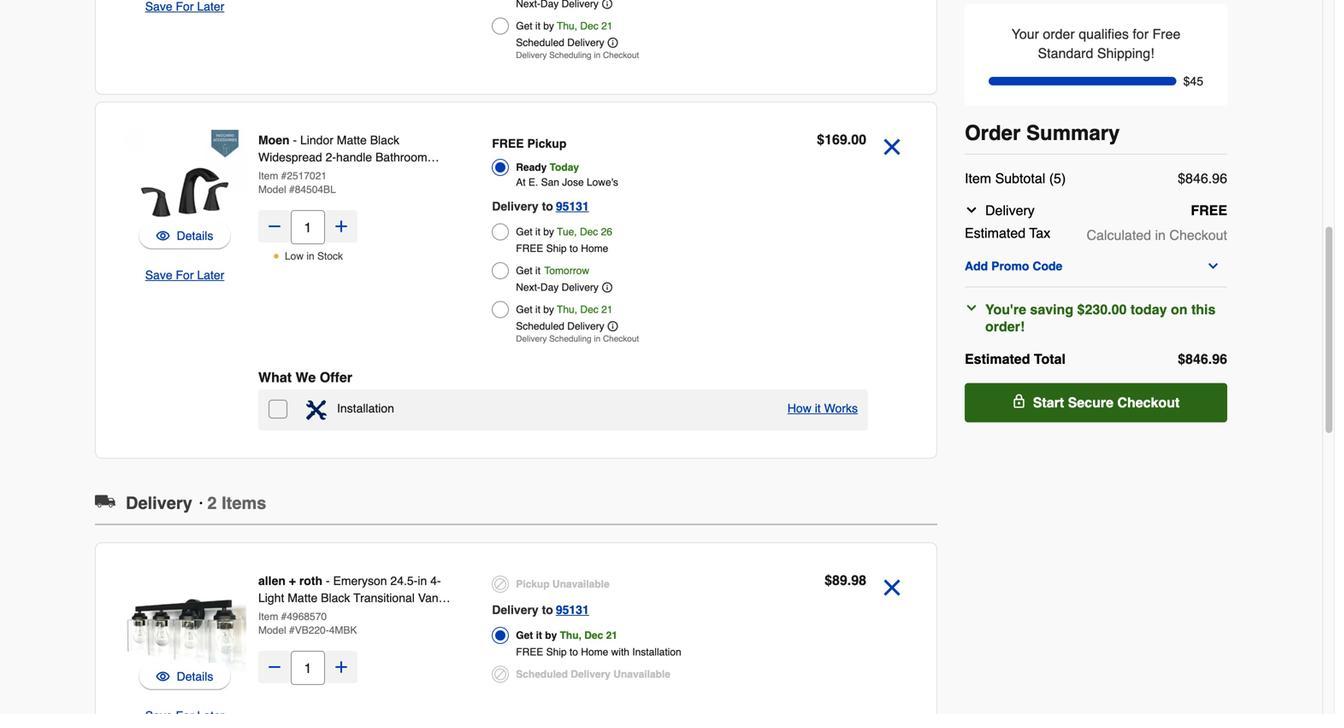 Task type: locate. For each thing, give the bounding box(es) containing it.
home down 26
[[581, 243, 608, 255]]

$ 846 . 96 for item subtotal (5)
[[1178, 170, 1227, 186]]

free up scheduled delivery unavailable
[[516, 647, 543, 659]]

scheduled delivery inside option group
[[516, 321, 604, 333]]

lindor matte black widespread 2-handle bathroom sink faucet with drain image
[[123, 130, 246, 253]]

0 vertical spatial matte
[[337, 133, 367, 147]]

tue,
[[557, 226, 577, 238]]

. for item subtotal (5)
[[1208, 170, 1212, 186]]

0 vertical spatial delivery scheduling in checkout
[[516, 50, 639, 60]]

95131 down pickup unavailable at left
[[556, 604, 589, 617]]

black up bathroom
[[370, 133, 399, 147]]

1 vertical spatial matte
[[288, 592, 318, 606]]

$ 846 . 96 up calculated in checkout on the right top
[[1178, 170, 1227, 186]]

2 846 from the top
[[1185, 351, 1208, 367]]

scheduling inside option group
[[549, 334, 591, 344]]

1 vertical spatial 95131
[[556, 604, 589, 617]]

model inside item #2517021 model #84504bl
[[258, 184, 286, 196]]

1 vertical spatial details
[[177, 671, 213, 684]]

remove item image for $ 169 .00
[[877, 132, 907, 162]]

pickup unavailable
[[516, 579, 609, 591]]

e.
[[528, 177, 538, 189]]

0 horizontal spatial matte
[[288, 592, 318, 606]]

chevron down image up this
[[1206, 259, 1220, 273]]

free pickup
[[492, 137, 566, 151]]

2 estimated from the top
[[965, 351, 1030, 367]]

0 vertical spatial block image
[[492, 576, 509, 594]]

$
[[817, 132, 824, 148], [1178, 170, 1185, 186], [1178, 351, 1185, 367], [824, 573, 832, 589]]

option group containing delivery to
[[492, 573, 729, 687]]

- right roth
[[326, 575, 330, 588]]

1 vertical spatial 96
[[1212, 351, 1227, 367]]

4 get from the top
[[516, 304, 532, 316]]

delivery scheduling in checkout for bottom info icon
[[516, 334, 639, 344]]

.
[[1208, 170, 1212, 186], [1208, 351, 1212, 367], [847, 573, 851, 589]]

0 vertical spatial 95131 button
[[556, 196, 589, 217]]

2 vertical spatial scheduled
[[516, 669, 568, 681]]

free up calculated in checkout on the right top
[[1191, 203, 1227, 218]]

free for free pickup
[[492, 137, 524, 151]]

ship down get it by tue, dec 26
[[546, 243, 567, 255]]

1 vertical spatial light
[[258, 609, 284, 623]]

option group for $ 89 . 98
[[492, 573, 729, 687]]

delivery to 95131 down e. at the left of page
[[492, 200, 589, 213]]

846 up calculated in checkout on the right top
[[1185, 170, 1208, 186]]

0 vertical spatial with
[[325, 168, 346, 181]]

emeryson
[[333, 575, 387, 588]]

0 vertical spatial scheduled
[[516, 37, 564, 49]]

0 vertical spatial $ 846 . 96
[[1178, 170, 1227, 186]]

stock
[[317, 251, 343, 263]]

details right quickview image
[[177, 671, 213, 684]]

1 model from the top
[[258, 184, 286, 196]]

emeryson 24.5-in 4- light matte black transitional vanity light
[[258, 575, 450, 623]]

846
[[1185, 170, 1208, 186], [1185, 351, 1208, 367]]

secure
[[1068, 395, 1113, 411]]

scheduled delivery for bottom info icon
[[516, 321, 604, 333]]

0 vertical spatial scheduling
[[549, 50, 591, 60]]

0 vertical spatial 21
[[601, 20, 613, 32]]

95131 down jose
[[556, 200, 589, 213]]

low in stock
[[285, 251, 343, 263]]

assembly image
[[306, 400, 327, 421]]

0 vertical spatial ship
[[546, 243, 567, 255]]

item for item subtotal (5)
[[965, 170, 991, 186]]

matte inside emeryson 24.5-in 4- light matte black transitional vanity light
[[288, 592, 318, 606]]

plus image
[[333, 218, 350, 235]]

1 delivery to 95131 from the top
[[492, 200, 589, 213]]

1 horizontal spatial unavailable
[[613, 669, 670, 681]]

2 option group from the top
[[492, 573, 729, 687]]

what we offer
[[258, 370, 352, 386]]

option group
[[492, 132, 729, 349], [492, 573, 729, 687]]

bathroom
[[375, 151, 427, 164]]

1 vertical spatial remove item image
[[877, 573, 907, 604]]

remove item image
[[877, 132, 907, 162], [877, 573, 907, 604]]

details for $ 169 .00
[[177, 229, 213, 243]]

block image for scheduled delivery unavailable
[[492, 667, 509, 684]]

by
[[543, 20, 554, 32], [543, 226, 554, 238], [543, 304, 554, 316], [545, 630, 557, 642]]

pickup
[[527, 137, 566, 151], [516, 579, 550, 591]]

item inside item #4968570 model #vb220-4mbk
[[258, 611, 278, 623]]

scheduled for info icon to the top
[[516, 37, 564, 49]]

item
[[258, 170, 278, 182], [965, 170, 991, 186], [258, 611, 278, 623]]

delivery scheduling in checkout inside option group
[[516, 334, 639, 344]]

ready
[[516, 162, 547, 174]]

$ left 98
[[824, 573, 832, 589]]

1 remove item image from the top
[[877, 132, 907, 162]]

code
[[1033, 259, 1062, 273]]

scheduled delivery for info icon to the top
[[516, 37, 604, 49]]

#84504bl
[[289, 184, 336, 196]]

1 vertical spatial home
[[581, 647, 608, 659]]

next-day delivery
[[516, 282, 599, 294]]

1 home from the top
[[581, 243, 608, 255]]

1 vertical spatial 846
[[1185, 351, 1208, 367]]

95131 button down jose
[[556, 196, 589, 217]]

matte inside lindor matte black widespread 2-handle bathroom sink faucet with drain
[[337, 133, 367, 147]]

2 block image from the top
[[492, 667, 509, 684]]

black down emeryson
[[321, 592, 350, 606]]

item down widespread
[[258, 170, 278, 182]]

2 scheduled delivery from the top
[[516, 321, 604, 333]]

2 ship from the top
[[546, 647, 567, 659]]

delivery to 95131
[[492, 200, 589, 213], [492, 604, 589, 617]]

1 vertical spatial block image
[[492, 667, 509, 684]]

1 vertical spatial chevron down image
[[965, 301, 978, 315]]

free
[[492, 137, 524, 151], [1191, 203, 1227, 218], [516, 243, 543, 255], [516, 647, 543, 659]]

remove item image right 98
[[877, 573, 907, 604]]

1 vertical spatial get it by thu, dec 21
[[516, 304, 613, 316]]

handle
[[336, 151, 372, 164]]

1 horizontal spatial chevron down image
[[1206, 259, 1220, 273]]

0 vertical spatial thu,
[[557, 20, 577, 32]]

96 down this
[[1212, 351, 1227, 367]]

item #2517021 model #84504bl
[[258, 170, 336, 196]]

0 vertical spatial 95131
[[556, 200, 589, 213]]

1 vertical spatial info image
[[602, 283, 612, 293]]

2 light from the top
[[258, 609, 284, 623]]

get it by thu, dec 21 down next-day delivery on the left of the page
[[516, 304, 613, 316]]

details right quickview icon at top left
[[177, 229, 213, 243]]

2 scheduled from the top
[[516, 321, 564, 333]]

1 get it by thu, dec 21 from the top
[[516, 20, 613, 32]]

1 horizontal spatial installation
[[632, 647, 681, 659]]

qualifies
[[1079, 26, 1129, 42]]

estimated down chevron down image
[[965, 225, 1026, 241]]

1 vertical spatial -
[[326, 575, 330, 588]]

95131 button for $ 89 . 98
[[556, 600, 589, 621]]

2 95131 from the top
[[556, 604, 589, 617]]

+
[[289, 575, 296, 588]]

0 vertical spatial 96
[[1212, 170, 1227, 186]]

1 846 from the top
[[1185, 170, 1208, 186]]

get
[[516, 20, 532, 32], [516, 226, 532, 238], [516, 265, 532, 277], [516, 304, 532, 316], [516, 630, 533, 642]]

offer
[[320, 370, 352, 386]]

0 vertical spatial .
[[1208, 170, 1212, 186]]

1 96 from the top
[[1212, 170, 1227, 186]]

1 delivery scheduling in checkout from the top
[[516, 50, 639, 60]]

with inside lindor matte black widespread 2-handle bathroom sink faucet with drain
[[325, 168, 346, 181]]

chevron down image left you're
[[965, 301, 978, 315]]

item left #4968570
[[258, 611, 278, 623]]

details for $ 89 . 98
[[177, 671, 213, 684]]

0 horizontal spatial chevron down image
[[965, 301, 978, 315]]

2 get from the top
[[516, 226, 532, 238]]

1 details from the top
[[177, 229, 213, 243]]

moen
[[258, 133, 290, 147]]

0 vertical spatial pickup
[[527, 137, 566, 151]]

start secure checkout button
[[965, 383, 1227, 423]]

95131
[[556, 200, 589, 213], [556, 604, 589, 617]]

96
[[1212, 170, 1227, 186], [1212, 351, 1227, 367]]

2 vertical spatial get it by thu, dec 21
[[516, 630, 617, 642]]

3 scheduled from the top
[[516, 669, 568, 681]]

1 vertical spatial unavailable
[[613, 669, 670, 681]]

0 horizontal spatial with
[[325, 168, 346, 181]]

5 get from the top
[[516, 630, 533, 642]]

option group containing free pickup
[[492, 132, 729, 349]]

96 for item subtotal (5)
[[1212, 170, 1227, 186]]

free ship to home with installation
[[516, 647, 681, 659]]

scheduled delivery down info image
[[516, 37, 604, 49]]

model down sink
[[258, 184, 286, 196]]

2 delivery scheduling in checkout from the top
[[516, 334, 639, 344]]

in inside emeryson 24.5-in 4- light matte black transitional vanity light
[[418, 575, 427, 588]]

get it by thu, dec 21 up "free ship to home with installation" on the bottom of page
[[516, 630, 617, 642]]

unavailable down "free ship to home with installation" on the bottom of page
[[613, 669, 670, 681]]

matte up handle
[[337, 133, 367, 147]]

24.5-
[[390, 575, 418, 588]]

1 $ 846 . 96 from the top
[[1178, 170, 1227, 186]]

home up scheduled delivery unavailable
[[581, 647, 608, 659]]

#4968570
[[281, 611, 327, 623]]

delivery to 95131 for $ 169 .00
[[492, 200, 589, 213]]

2 delivery to 95131 from the top
[[492, 604, 589, 617]]

0 vertical spatial details
[[177, 229, 213, 243]]

$ down on
[[1178, 351, 1185, 367]]

1 vertical spatial scheduling
[[549, 334, 591, 344]]

block image
[[492, 576, 509, 594], [492, 667, 509, 684]]

shipping!
[[1097, 45, 1154, 61]]

2 details from the top
[[177, 671, 213, 684]]

delivery scheduling in checkout for info icon to the top
[[516, 50, 639, 60]]

how it works
[[787, 402, 858, 416]]

1 vertical spatial estimated
[[965, 351, 1030, 367]]

0 vertical spatial 846
[[1185, 170, 1208, 186]]

2 model from the top
[[258, 625, 286, 637]]

estimated
[[965, 225, 1026, 241], [965, 351, 1030, 367]]

checkout inside option group
[[603, 334, 639, 344]]

free up "get it tomorrow" on the left
[[516, 243, 543, 255]]

standard
[[1038, 45, 1093, 61]]

unavailable
[[552, 579, 609, 591], [613, 669, 670, 681]]

2 home from the top
[[581, 647, 608, 659]]

model inside item #4968570 model #vb220-4mbk
[[258, 625, 286, 637]]

installation down offer
[[337, 402, 394, 416]]

1 ship from the top
[[546, 243, 567, 255]]

2 $ 846 . 96 from the top
[[1178, 351, 1227, 367]]

0 vertical spatial installation
[[337, 402, 394, 416]]

95131 button down pickup unavailable at left
[[556, 600, 589, 621]]

1 vertical spatial installation
[[632, 647, 681, 659]]

item subtotal (5)
[[965, 170, 1066, 186]]

checkout
[[603, 50, 639, 60], [1169, 227, 1227, 243], [603, 334, 639, 344], [1117, 395, 1180, 411]]

2 items
[[207, 494, 266, 514]]

scheduled
[[516, 37, 564, 49], [516, 321, 564, 333], [516, 669, 568, 681]]

$45
[[1183, 74, 1203, 88]]

1 vertical spatial 21
[[601, 304, 613, 316]]

1 vertical spatial 95131 button
[[556, 600, 589, 621]]

estimated down order!
[[965, 351, 1030, 367]]

item inside item #2517021 model #84504bl
[[258, 170, 278, 182]]

scheduled delivery down next-day delivery on the left of the page
[[516, 321, 604, 333]]

0 horizontal spatial unavailable
[[552, 579, 609, 591]]

846 down this
[[1185, 351, 1208, 367]]

0 vertical spatial scheduled delivery
[[516, 37, 604, 49]]

1 horizontal spatial black
[[370, 133, 399, 147]]

installation up scheduled delivery unavailable
[[632, 647, 681, 659]]

- up widespread
[[293, 133, 297, 147]]

Stepper number input field with increment and decrement buttons number field
[[291, 210, 325, 245]]

1 95131 button from the top
[[556, 196, 589, 217]]

1 scheduled delivery from the top
[[516, 37, 604, 49]]

1 vertical spatial option group
[[492, 573, 729, 687]]

$ 846 . 96 down this
[[1178, 351, 1227, 367]]

ship for free ship to home
[[546, 243, 567, 255]]

delivery scheduling in checkout down info image
[[516, 50, 639, 60]]

1 horizontal spatial matte
[[337, 133, 367, 147]]

1 scheduling from the top
[[549, 50, 591, 60]]

#2517021
[[281, 170, 327, 182]]

1 option group from the top
[[492, 132, 729, 349]]

moen -
[[258, 133, 300, 147]]

0 vertical spatial chevron down image
[[1206, 259, 1220, 273]]

1 estimated from the top
[[965, 225, 1026, 241]]

1 vertical spatial ship
[[546, 647, 567, 659]]

$ left .00
[[817, 132, 824, 148]]

1 vertical spatial delivery scheduling in checkout
[[516, 334, 639, 344]]

get it by thu, dec 21
[[516, 20, 613, 32], [516, 304, 613, 316], [516, 630, 617, 642]]

21
[[601, 20, 613, 32], [601, 304, 613, 316], [606, 630, 617, 642]]

0 vertical spatial delivery to 95131
[[492, 200, 589, 213]]

21 up "free ship to home with installation" on the bottom of page
[[606, 630, 617, 642]]

0 vertical spatial home
[[581, 243, 608, 255]]

minus image
[[266, 218, 283, 235]]

0 vertical spatial get it by thu, dec 21
[[516, 20, 613, 32]]

secure image
[[1012, 395, 1026, 408]]

0 vertical spatial estimated
[[965, 225, 1026, 241]]

plus image
[[333, 659, 350, 676]]

black
[[370, 133, 399, 147], [321, 592, 350, 606]]

1 vertical spatial $ 846 . 96
[[1178, 351, 1227, 367]]

1 scheduled from the top
[[516, 37, 564, 49]]

with down 2-
[[325, 168, 346, 181]]

faucet
[[285, 168, 322, 181]]

21 down info image
[[601, 20, 613, 32]]

unavailable up "free ship to home with installation" on the bottom of page
[[552, 579, 609, 591]]

2 96 from the top
[[1212, 351, 1227, 367]]

0 vertical spatial option group
[[492, 132, 729, 349]]

96 up calculated in checkout on the right top
[[1212, 170, 1227, 186]]

get it by thu, dec 21 down info image
[[516, 20, 613, 32]]

free for free ship to home
[[516, 243, 543, 255]]

1 vertical spatial scheduled
[[516, 321, 564, 333]]

delivery to 95131 down pickup unavailable at left
[[492, 604, 589, 617]]

calculated
[[1087, 227, 1151, 243]]

dec
[[580, 20, 598, 32], [580, 226, 598, 238], [580, 304, 598, 316], [584, 630, 603, 642]]

to down pickup unavailable at left
[[542, 604, 553, 617]]

scheduling for info icon to the top
[[549, 50, 591, 60]]

installation
[[337, 402, 394, 416], [632, 647, 681, 659]]

delivery scheduling in checkout
[[516, 50, 639, 60], [516, 334, 639, 344]]

1 vertical spatial with
[[611, 647, 629, 659]]

0 vertical spatial unavailable
[[552, 579, 609, 591]]

free up the ready at left
[[492, 137, 524, 151]]

2 95131 button from the top
[[556, 600, 589, 621]]

0 vertical spatial model
[[258, 184, 286, 196]]

save
[[145, 269, 172, 282]]

1 vertical spatial model
[[258, 625, 286, 637]]

delivery scheduling in checkout down next-day delivery on the left of the page
[[516, 334, 639, 344]]

with up scheduled delivery unavailable
[[611, 647, 629, 659]]

estimated for estimated tax
[[965, 225, 1026, 241]]

what
[[258, 370, 292, 386]]

san
[[541, 177, 559, 189]]

2 vertical spatial info image
[[608, 322, 618, 332]]

2 remove item image from the top
[[877, 573, 907, 604]]

minus image
[[266, 659, 283, 676]]

2 scheduling from the top
[[549, 334, 591, 344]]

1 95131 from the top
[[556, 200, 589, 213]]

1 vertical spatial .
[[1208, 351, 1212, 367]]

21 down free ship to home
[[601, 304, 613, 316]]

light
[[258, 592, 284, 606], [258, 609, 284, 623]]

model down #4968570
[[258, 625, 286, 637]]

1 vertical spatial black
[[321, 592, 350, 606]]

0 vertical spatial remove item image
[[877, 132, 907, 162]]

add promo code link
[[965, 259, 1227, 273]]

chevron down image
[[1206, 259, 1220, 273], [965, 301, 978, 315]]

info image
[[608, 38, 618, 48], [602, 283, 612, 293], [608, 322, 618, 332]]

scheduled delivery
[[516, 37, 604, 49], [516, 321, 604, 333]]

1 block image from the top
[[492, 576, 509, 594]]

1 vertical spatial scheduled delivery
[[516, 321, 604, 333]]

item up chevron down image
[[965, 170, 991, 186]]

bullet image
[[273, 253, 280, 260]]

black inside emeryson 24.5-in 4- light matte black transitional vanity light
[[321, 592, 350, 606]]

in inside option group
[[594, 334, 601, 344]]

0 vertical spatial black
[[370, 133, 399, 147]]

items
[[222, 494, 266, 514]]

model for $ 89 . 98
[[258, 625, 286, 637]]

remove item image right .00
[[877, 132, 907, 162]]

0 horizontal spatial black
[[321, 592, 350, 606]]

1 vertical spatial delivery to 95131
[[492, 604, 589, 617]]

. for estimated total
[[1208, 351, 1212, 367]]

0 horizontal spatial -
[[293, 133, 297, 147]]

0 vertical spatial info image
[[608, 38, 618, 48]]

scheduling for bottom info icon
[[549, 334, 591, 344]]

-
[[293, 133, 297, 147], [326, 575, 330, 588]]

free
[[1152, 26, 1181, 42]]

matte down allen + roth -
[[288, 592, 318, 606]]

ship up scheduled delivery unavailable
[[546, 647, 567, 659]]

0 vertical spatial light
[[258, 592, 284, 606]]



Task type: describe. For each thing, give the bounding box(es) containing it.
free ship to home
[[516, 243, 608, 255]]

order summary
[[965, 121, 1120, 145]]

you're
[[985, 302, 1026, 318]]

estimated for estimated total
[[965, 351, 1030, 367]]

it inside button
[[815, 402, 821, 416]]

1 get from the top
[[516, 20, 532, 32]]

1 horizontal spatial with
[[611, 647, 629, 659]]

quickview image
[[156, 227, 170, 245]]

we
[[296, 370, 316, 386]]

.00
[[847, 132, 866, 148]]

option group for $ 169 .00
[[492, 132, 729, 349]]

home for free ship to home
[[581, 243, 608, 255]]

item #4968570 model #vb220-4mbk
[[258, 611, 357, 637]]

your order qualifies for free standard shipping!
[[1011, 26, 1181, 61]]

Low in Stock number field
[[291, 652, 325, 686]]

bullet image
[[199, 502, 203, 505]]

1 vertical spatial thu,
[[557, 304, 577, 316]]

this
[[1191, 302, 1216, 318]]

2 get it by thu, dec 21 from the top
[[516, 304, 613, 316]]

lindor
[[300, 133, 333, 147]]

2 vertical spatial .
[[847, 573, 851, 589]]

$ up calculated in checkout on the right top
[[1178, 170, 1185, 186]]

1 horizontal spatial -
[[326, 575, 330, 588]]

how it works button
[[787, 400, 858, 417]]

emeryson 24.5-in 4-light matte black transitional vanity light image
[[123, 571, 246, 694]]

on
[[1171, 302, 1187, 318]]

installation inside option group
[[632, 647, 681, 659]]

allen
[[258, 575, 286, 588]]

info image
[[602, 0, 612, 9]]

total
[[1034, 351, 1066, 367]]

delivery to 95131 for $ 89 . 98
[[492, 604, 589, 617]]

roth
[[299, 575, 322, 588]]

to up scheduled delivery unavailable
[[570, 647, 578, 659]]

169
[[824, 132, 847, 148]]

jose
[[562, 177, 584, 189]]

2 vertical spatial 21
[[606, 630, 617, 642]]

96 for estimated total
[[1212, 351, 1227, 367]]

today
[[550, 162, 579, 174]]

$ 169 .00
[[817, 132, 866, 148]]

95131 for $ 89 . 98
[[556, 604, 589, 617]]

to down san
[[542, 200, 553, 213]]

4-
[[430, 575, 441, 588]]

day
[[540, 282, 559, 294]]

low
[[285, 251, 304, 263]]

you're saving  $230.00  today on this order! link
[[965, 301, 1220, 336]]

846 for item subtotal (5)
[[1185, 170, 1208, 186]]

scheduled delivery unavailable
[[516, 669, 670, 681]]

0 vertical spatial -
[[293, 133, 297, 147]]

26
[[601, 226, 612, 238]]

tax
[[1029, 225, 1050, 241]]

to down tue,
[[570, 243, 578, 255]]

98
[[851, 573, 866, 589]]

start secure checkout
[[1033, 395, 1180, 411]]

estimated total
[[965, 351, 1066, 367]]

drain
[[349, 168, 378, 181]]

next-
[[516, 282, 540, 294]]

model for $ 169 .00
[[258, 184, 286, 196]]

get it by tue, dec 26
[[516, 226, 612, 238]]

2-
[[325, 151, 336, 164]]

scheduled for bottom info icon
[[516, 321, 564, 333]]

4mbk
[[329, 625, 357, 637]]

$230.00
[[1077, 302, 1127, 318]]

$ 89 . 98
[[824, 573, 866, 589]]

chevron down image
[[965, 204, 978, 217]]

(5)
[[1049, 170, 1066, 186]]

chevron down image inside you're saving  $230.00  today on this order! link
[[965, 301, 978, 315]]

works
[[824, 402, 858, 416]]

save for later
[[145, 269, 224, 282]]

home for free ship to home with installation
[[581, 647, 608, 659]]

free for free
[[1191, 203, 1227, 218]]

item for item #2517021 model #84504bl
[[258, 170, 278, 182]]

95131 for $ 169 .00
[[556, 200, 589, 213]]

transitional
[[353, 592, 415, 606]]

your
[[1011, 26, 1039, 42]]

846 for estimated total
[[1185, 351, 1208, 367]]

how
[[787, 402, 811, 416]]

today
[[1130, 302, 1167, 318]]

checkout inside button
[[1117, 395, 1180, 411]]

3 get it by thu, dec 21 from the top
[[516, 630, 617, 642]]

$ 846 . 96 for estimated total
[[1178, 351, 1227, 367]]

0 horizontal spatial installation
[[337, 402, 394, 416]]

lindor matte black widespread 2-handle bathroom sink faucet with drain
[[258, 133, 427, 181]]

get it tomorrow
[[516, 265, 589, 277]]

calculated in checkout
[[1087, 227, 1227, 243]]

ship for free ship to home with installation
[[546, 647, 567, 659]]

saving
[[1030, 302, 1073, 318]]

for
[[176, 269, 194, 282]]

start
[[1033, 395, 1064, 411]]

black inside lindor matte black widespread 2-handle bathroom sink faucet with drain
[[370, 133, 399, 147]]

2 vertical spatial thu,
[[560, 630, 581, 642]]

for
[[1133, 26, 1149, 42]]

summary
[[1026, 121, 1120, 145]]

promo
[[991, 259, 1029, 273]]

at e. san jose lowe's
[[516, 177, 618, 189]]

sink
[[258, 168, 282, 181]]

89
[[832, 573, 847, 589]]

1 light from the top
[[258, 592, 284, 606]]

free for free ship to home with installation
[[516, 647, 543, 659]]

item for item #4968570 model #vb220-4mbk
[[258, 611, 278, 623]]

subtotal
[[995, 170, 1045, 186]]

tomorrow
[[544, 265, 589, 277]]

ready today
[[516, 162, 579, 174]]

2
[[207, 494, 217, 514]]

lowe's
[[587, 177, 618, 189]]

truck filled image
[[95, 492, 115, 512]]

vanity
[[418, 592, 450, 606]]

estimated tax
[[965, 225, 1050, 241]]

95131 button for $ 169 .00
[[556, 196, 589, 217]]

3 get from the top
[[516, 265, 532, 277]]

allen + roth -
[[258, 575, 333, 588]]

you're saving  $230.00  today on this order!
[[985, 302, 1216, 335]]

add promo code
[[965, 259, 1062, 273]]

order
[[965, 121, 1021, 145]]

remove item image for $ 89 . 98
[[877, 573, 907, 604]]

widespread
[[258, 151, 322, 164]]

block image for pickup unavailable
[[492, 576, 509, 594]]

order!
[[985, 319, 1025, 335]]

#vb220-
[[289, 625, 329, 637]]

at
[[516, 177, 526, 189]]

1 vertical spatial pickup
[[516, 579, 550, 591]]

quickview image
[[156, 669, 170, 686]]



Task type: vqa. For each thing, say whether or not it's contained in the screenshot.
UP TO 50 PERCENT OFF SELECT TOOLS AND ACCESSORIES. image
no



